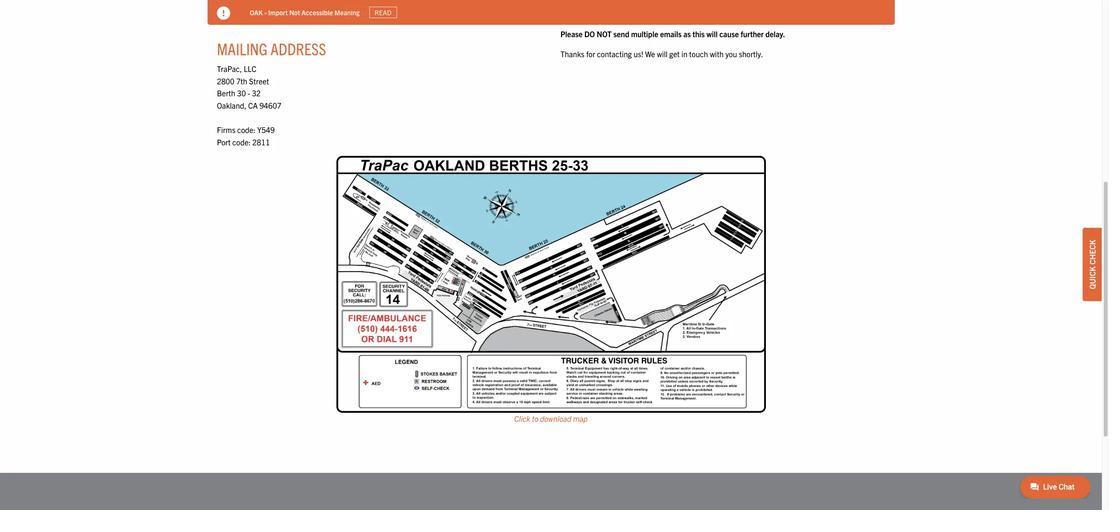 Task type: describe. For each thing, give the bounding box(es) containing it.
click
[[514, 414, 530, 424]]

1 vertical spatial code:
[[232, 137, 251, 147]]

further
[[741, 29, 764, 39]]

2800
[[217, 76, 235, 86]]

ca
[[248, 101, 258, 110]]

lfd
[[285, 8, 297, 17]]

touch
[[689, 49, 708, 59]]

do
[[584, 29, 595, 39]]

cause
[[720, 29, 739, 39]]

delay.
[[766, 29, 785, 39]]

thanks for contacting us! we will get in touch with you shortly.
[[561, 49, 763, 59]]

please do not send multiple emails as this will cause further delay.
[[561, 29, 785, 39]]

0 vertical spatial -
[[264, 8, 266, 17]]

read link for trapac.com lfd & demurrage
[[347, 7, 375, 18]]

quick check
[[1088, 240, 1097, 290]]

address
[[270, 38, 326, 59]]

please
[[561, 29, 583, 39]]

firms
[[217, 125, 236, 135]]

0 vertical spatial code:
[[237, 125, 256, 135]]

firms code:  y549 port code:  2811
[[217, 125, 275, 147]]

not
[[597, 29, 612, 39]]

contacting
[[597, 49, 632, 59]]

trapac.com lfd & demurrage
[[249, 8, 337, 17]]

llc
[[244, 64, 256, 74]]

mailing
[[217, 38, 267, 59]]

check
[[1088, 240, 1097, 265]]

32
[[252, 88, 261, 98]]

- inside trapac, llc 2800 7th street berth 30 - 32 oakland, ca 94607
[[248, 88, 250, 98]]

trapac,
[[217, 64, 242, 74]]

demurrage
[[305, 8, 337, 17]]

thanks
[[561, 49, 585, 59]]

quick check link
[[1083, 228, 1102, 302]]

click to download map
[[514, 414, 588, 424]]

berth
[[217, 88, 235, 98]]

us!
[[634, 49, 644, 59]]

click to download map link
[[514, 414, 588, 424]]

port
[[217, 137, 231, 147]]



Task type: locate. For each thing, give the bounding box(es) containing it.
with
[[710, 49, 724, 59]]

0 vertical spatial will
[[707, 29, 718, 39]]

to
[[532, 414, 538, 424]]

2 read link from the left
[[369, 7, 397, 18]]

multiple
[[631, 29, 659, 39]]

94607
[[260, 101, 281, 110]]

30
[[237, 88, 246, 98]]

7th
[[236, 76, 247, 86]]

for
[[586, 49, 595, 59]]

read right demurrage at the left
[[352, 8, 369, 17]]

read right meaning
[[375, 8, 391, 17]]

1 read link from the left
[[347, 7, 375, 18]]

1 horizontal spatial will
[[707, 29, 718, 39]]

will
[[707, 29, 718, 39], [657, 49, 668, 59]]

1 read from the left
[[352, 8, 369, 17]]

oak
[[249, 8, 263, 17]]

read link right meaning
[[369, 7, 397, 18]]

0 horizontal spatial read
[[352, 8, 369, 17]]

will right this
[[707, 29, 718, 39]]

1 vertical spatial will
[[657, 49, 668, 59]]

oakland,
[[217, 101, 246, 110]]

oak - import not accessible meaning
[[249, 8, 360, 17]]

footer
[[0, 473, 1102, 511]]

-
[[264, 8, 266, 17], [248, 88, 250, 98]]

you
[[726, 49, 737, 59]]

trapac, llc 2800 7th street berth 30 - 32 oakland, ca 94607
[[217, 64, 281, 110]]

1 horizontal spatial read
[[375, 8, 391, 17]]

code:
[[237, 125, 256, 135], [232, 137, 251, 147]]

will right we
[[657, 49, 668, 59]]

1 horizontal spatial -
[[264, 8, 266, 17]]

read link
[[347, 7, 375, 18], [369, 7, 397, 18]]

1 vertical spatial -
[[248, 88, 250, 98]]

we
[[645, 49, 655, 59]]

- right oak
[[264, 8, 266, 17]]

mailing address main content
[[207, 0, 895, 445]]

read
[[352, 8, 369, 17], [375, 8, 391, 17]]

meaning
[[334, 8, 360, 17]]

&
[[299, 8, 303, 17]]

trapac.com
[[249, 8, 284, 17]]

- right 30
[[248, 88, 250, 98]]

in
[[682, 49, 688, 59]]

read for oak - import not accessible meaning
[[375, 8, 391, 17]]

quick
[[1088, 267, 1097, 290]]

send
[[614, 29, 630, 39]]

2 read from the left
[[375, 8, 391, 17]]

2811
[[252, 137, 270, 147]]

emails
[[660, 29, 682, 39]]

shortly.
[[739, 49, 763, 59]]

read link for oak - import not accessible meaning
[[369, 7, 397, 18]]

0 horizontal spatial -
[[248, 88, 250, 98]]

read link right demurrage at the left
[[347, 7, 375, 18]]

accessible
[[301, 8, 333, 17]]

as
[[684, 29, 691, 39]]

read for trapac.com lfd & demurrage
[[352, 8, 369, 17]]

0 horizontal spatial will
[[657, 49, 668, 59]]

import
[[268, 8, 288, 17]]

not
[[289, 8, 300, 17]]

code: up 2811
[[237, 125, 256, 135]]

map
[[573, 414, 588, 424]]

solid image
[[217, 7, 230, 20]]

mailing address
[[217, 38, 326, 59]]

code: right port
[[232, 137, 251, 147]]

download
[[540, 414, 572, 424]]

this
[[693, 29, 705, 39]]

y549
[[257, 125, 275, 135]]

get
[[670, 49, 680, 59]]

street
[[249, 76, 269, 86]]



Task type: vqa. For each thing, say whether or not it's contained in the screenshot.
number(s)
no



